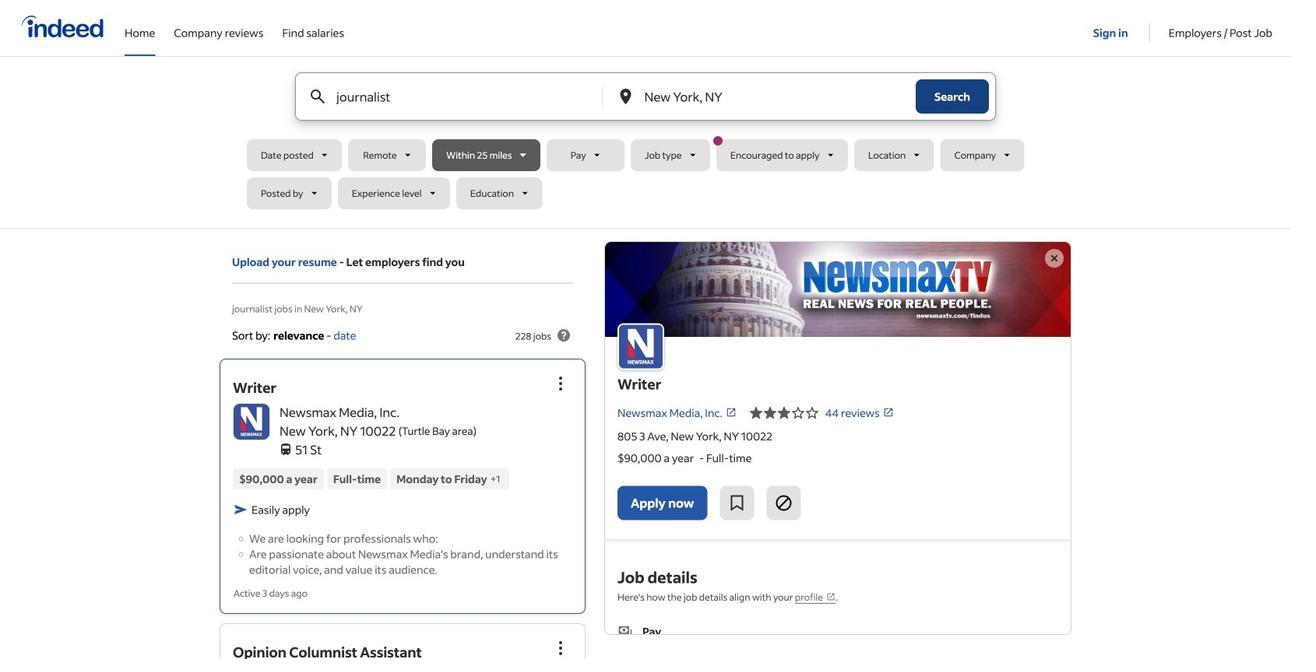 Task type: vqa. For each thing, say whether or not it's contained in the screenshot.
Godsey and Gibb Wealth Management (opens in a new tab) icon
no



Task type: describe. For each thing, give the bounding box(es) containing it.
2.9 out of 5 stars. link to 44 reviews company ratings (opens in a new tab) image
[[883, 408, 894, 419]]

job actions for opinion columnist assistant is collapsed image
[[552, 640, 570, 658]]

save this job image
[[728, 494, 747, 513]]

2.9 out of 5 stars image
[[749, 404, 820, 423]]

help icon image
[[555, 326, 573, 345]]

newsmax media, inc. (opens in a new tab) image
[[726, 408, 737, 419]]

job actions for writer is collapsed image
[[552, 375, 570, 393]]

not interested image
[[775, 494, 794, 513]]



Task type: locate. For each thing, give the bounding box(es) containing it.
company logo image
[[234, 404, 270, 440]]

transit information image
[[280, 441, 292, 456]]

close job details image
[[1046, 249, 1064, 268]]

Edit location text field
[[642, 73, 885, 120]]

None search field
[[247, 72, 1045, 216]]

job preferences (opens in a new window) image
[[827, 593, 836, 602]]

search: Job title, keywords, or company text field
[[334, 73, 577, 120]]

newsmax media, inc. logo image
[[605, 242, 1071, 337], [618, 324, 665, 370]]



